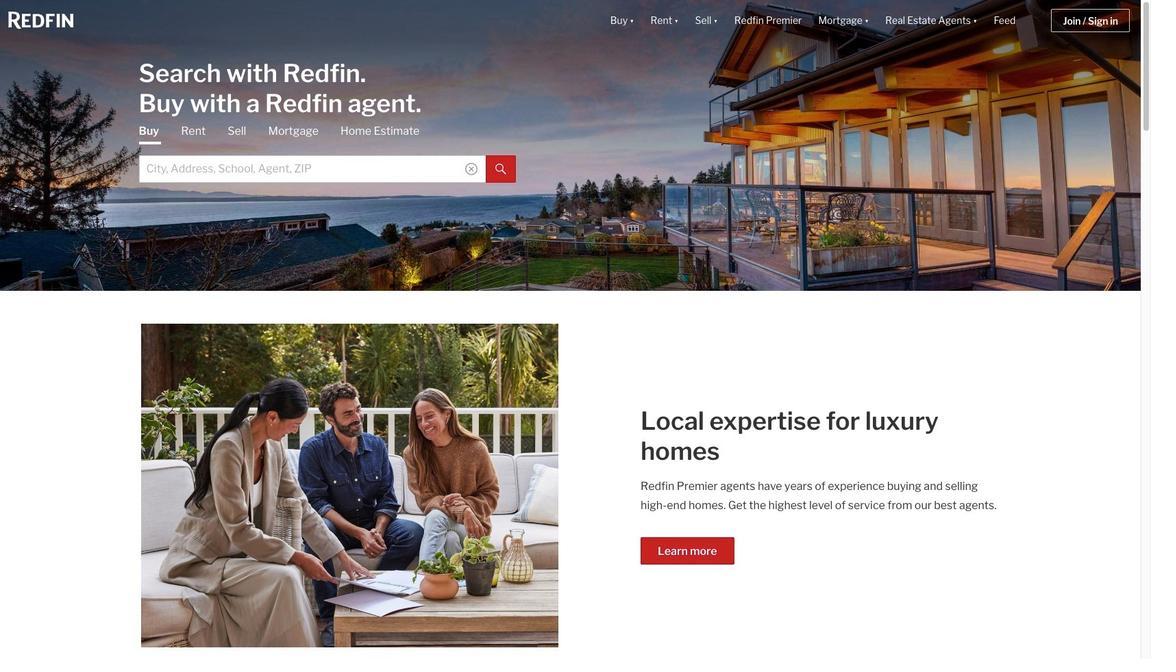 Task type: locate. For each thing, give the bounding box(es) containing it.
submit search image
[[495, 164, 506, 175]]

search input image
[[465, 163, 477, 175]]

tab list
[[139, 124, 516, 183]]



Task type: vqa. For each thing, say whether or not it's contained in the screenshot.
submit search 'image'
yes



Task type: describe. For each thing, give the bounding box(es) containing it.
City, Address, School, Agent, ZIP search field
[[139, 155, 485, 183]]

a woman showing a document for a backyard consultation. image
[[141, 324, 559, 648]]



